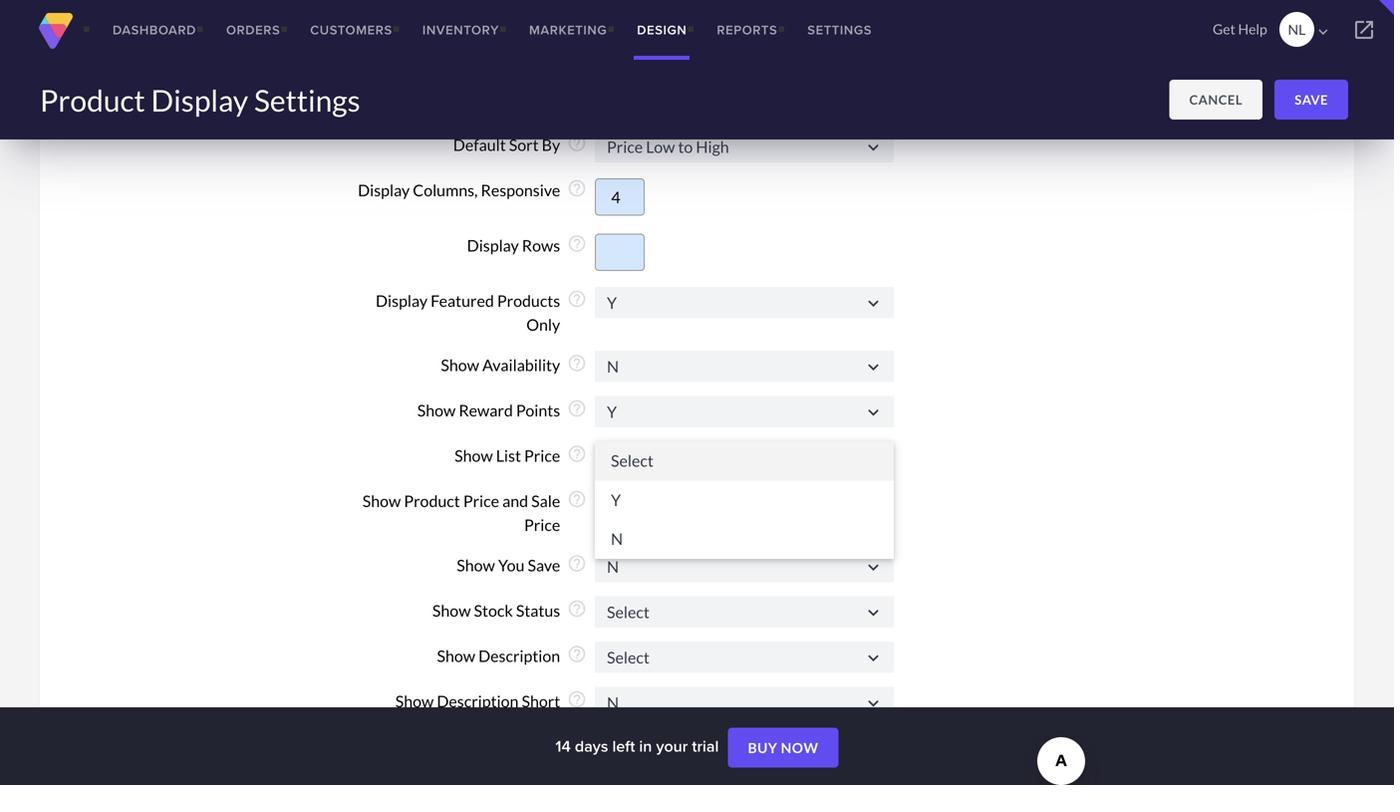 Task type: locate. For each thing, give the bounding box(es) containing it.
display
[[151, 82, 248, 118], [358, 181, 410, 200], [467, 236, 519, 255], [376, 291, 428, 311]]

design
[[637, 20, 687, 39]]

show inside show availability help_outline
[[441, 356, 479, 375]]

11 help_outline from the top
[[567, 645, 587, 664]]

show inside show list price help_outline
[[455, 446, 493, 466]]

price down sale
[[524, 516, 560, 535]]

2 vertical spatial price
[[524, 516, 560, 535]]

4  from the top
[[863, 402, 884, 423]]

6 help_outline from the top
[[567, 399, 587, 419]]

featured
[[431, 291, 494, 311]]

1 horizontal spatial save
[[1295, 92, 1329, 108]]

0 vertical spatial price
[[524, 446, 560, 466]]

help_outline inside show list price help_outline
[[567, 444, 587, 464]]

2  from the top
[[863, 293, 884, 314]]

help_outline inside show description short help_outline
[[567, 690, 587, 710]]


[[863, 137, 884, 158], [863, 293, 884, 314], [863, 357, 884, 378], [863, 402, 884, 423], [863, 557, 884, 578], [863, 603, 884, 624], [863, 648, 884, 669], [863, 693, 884, 714]]


[[1353, 18, 1377, 42]]

rows
[[522, 236, 560, 255]]

show inside show product price and sale price help_outline
[[363, 492, 401, 511]]

1 vertical spatial save
[[528, 556, 560, 575]]

display left featured
[[376, 291, 428, 311]]

0 horizontal spatial save
[[528, 556, 560, 575]]

help_outline right availability
[[567, 354, 587, 373]]

help_outline right responsive
[[567, 179, 587, 199]]

10 help_outline from the top
[[567, 599, 587, 619]]

save down 
[[1295, 92, 1329, 108]]

help_outline right rows
[[567, 234, 587, 254]]

0 vertical spatial product
[[40, 82, 145, 118]]

display inside display columns, responsive help_outline
[[358, 181, 410, 200]]

5 help_outline from the top
[[567, 354, 587, 373]]

help_outline right the "points"
[[567, 399, 587, 419]]

show you save help_outline
[[457, 554, 587, 575]]

6  from the top
[[863, 603, 884, 624]]

show for show you save help_outline
[[457, 556, 495, 575]]

nl 
[[1288, 21, 1333, 41]]

help_outline inside display columns, responsive help_outline
[[567, 179, 587, 199]]

1 horizontal spatial product
[[404, 492, 460, 511]]

only
[[527, 315, 560, 335]]

show for show list price help_outline
[[455, 446, 493, 466]]

products
[[497, 291, 560, 311]]

dashboard
[[113, 20, 196, 39]]

 for show availability help_outline
[[863, 357, 884, 378]]


[[1315, 23, 1333, 41]]

7  from the top
[[863, 648, 884, 669]]

0 vertical spatial settings
[[808, 20, 872, 39]]

8 help_outline from the top
[[567, 490, 587, 510]]

display for responsive
[[358, 181, 410, 200]]

save link
[[1275, 80, 1349, 120]]

description down show description help_outline
[[437, 692, 519, 711]]

help_outline right products
[[567, 289, 587, 309]]

your
[[656, 735, 688, 758]]

show inside show reward points help_outline
[[417, 401, 456, 420]]

price right list
[[524, 446, 560, 466]]

1  from the top
[[863, 137, 884, 158]]

description
[[479, 646, 560, 666], [437, 692, 519, 711]]

9 help_outline from the top
[[567, 554, 587, 574]]

7 help_outline from the top
[[567, 444, 587, 464]]

help_outline inside default sort by help_outline
[[567, 133, 587, 153]]

display left rows
[[467, 236, 519, 255]]

help_outline inside display featured products only help_outline
[[567, 289, 587, 309]]

0 vertical spatial save
[[1295, 92, 1329, 108]]

show inside show you save help_outline
[[457, 556, 495, 575]]

settings
[[808, 20, 872, 39], [254, 82, 361, 118]]

1 help_outline from the top
[[567, 133, 587, 153]]

show description short help_outline
[[395, 690, 587, 711]]

4 help_outline from the top
[[567, 289, 587, 309]]

1 vertical spatial product
[[404, 492, 460, 511]]

show for show product price and sale price help_outline
[[363, 492, 401, 511]]

show inside show description short help_outline
[[395, 692, 434, 711]]

product
[[40, 82, 145, 118], [404, 492, 460, 511]]

show product price and sale price help_outline
[[363, 490, 587, 535]]

2 help_outline from the top
[[567, 179, 587, 199]]

now
[[781, 740, 819, 757]]

8  from the top
[[863, 693, 884, 714]]

show for show description help_outline
[[437, 646, 476, 666]]

1 horizontal spatial settings
[[808, 20, 872, 39]]

price
[[524, 446, 560, 466], [463, 492, 499, 511], [524, 516, 560, 535]]

12 help_outline from the top
[[567, 690, 587, 710]]

show for show reward points help_outline
[[417, 401, 456, 420]]

description down show stock status help_outline
[[479, 646, 560, 666]]

5  from the top
[[863, 557, 884, 578]]

display inside display rows help_outline
[[467, 236, 519, 255]]

product inside show product price and sale price help_outline
[[404, 492, 460, 511]]

orders
[[226, 20, 280, 39]]

stock
[[474, 601, 513, 621]]

14
[[556, 735, 571, 758]]

show
[[441, 356, 479, 375], [417, 401, 456, 420], [455, 446, 493, 466], [363, 492, 401, 511], [457, 556, 495, 575], [433, 601, 471, 621], [437, 646, 476, 666], [395, 692, 434, 711]]

help_outline right short
[[567, 690, 587, 710]]

product left and in the left bottom of the page
[[404, 492, 460, 511]]

help_outline right by
[[567, 133, 587, 153]]

1 vertical spatial settings
[[254, 82, 361, 118]]

3  from the top
[[863, 357, 884, 378]]

dashboard link
[[98, 0, 211, 60]]

settings right reports
[[808, 20, 872, 39]]

1 vertical spatial price
[[463, 492, 499, 511]]

show stock status help_outline
[[433, 599, 587, 621]]

help_outline right status
[[567, 599, 587, 619]]

help_outline right sale
[[567, 490, 587, 510]]

description for short
[[437, 692, 519, 711]]

list
[[496, 446, 521, 466]]

display rows help_outline
[[467, 234, 587, 255]]

help_outline inside display rows help_outline
[[567, 234, 587, 254]]

0 vertical spatial description
[[479, 646, 560, 666]]

save
[[1295, 92, 1329, 108], [528, 556, 560, 575]]

description inside show description help_outline
[[479, 646, 560, 666]]

show for show description short help_outline
[[395, 692, 434, 711]]

price inside show list price help_outline
[[524, 446, 560, 466]]

y
[[611, 490, 621, 510]]

 for show you save help_outline
[[863, 557, 884, 578]]

help_outline
[[567, 133, 587, 153], [567, 179, 587, 199], [567, 234, 587, 254], [567, 289, 587, 309], [567, 354, 587, 373], [567, 399, 587, 419], [567, 444, 587, 464], [567, 490, 587, 510], [567, 554, 587, 574], [567, 599, 587, 619], [567, 645, 587, 664], [567, 690, 587, 710]]

help_outline left select
[[567, 444, 587, 464]]

3 help_outline from the top
[[567, 234, 587, 254]]

days
[[575, 735, 608, 758]]

display left columns,
[[358, 181, 410, 200]]

help_outline inside show stock status help_outline
[[567, 599, 587, 619]]

 for show description short help_outline
[[863, 693, 884, 714]]

None text field
[[595, 131, 894, 162], [595, 178, 645, 216], [595, 234, 645, 271], [595, 287, 894, 318], [595, 351, 894, 383], [595, 396, 894, 428], [595, 551, 894, 583], [595, 597, 894, 628], [595, 642, 894, 674], [595, 687, 894, 719], [595, 131, 894, 162], [595, 178, 645, 216], [595, 234, 645, 271], [595, 287, 894, 318], [595, 351, 894, 383], [595, 396, 894, 428], [595, 551, 894, 583], [595, 597, 894, 628], [595, 642, 894, 674], [595, 687, 894, 719]]

help_outline right you at the bottom
[[567, 554, 587, 574]]

description inside show description short help_outline
[[437, 692, 519, 711]]

price left and in the left bottom of the page
[[463, 492, 499, 511]]

save right you at the bottom
[[528, 556, 560, 575]]

show inside show stock status help_outline
[[433, 601, 471, 621]]

responsive
[[481, 181, 560, 200]]

help_outline down show stock status help_outline
[[567, 645, 587, 664]]

status
[[516, 601, 560, 621]]

display inside display featured products only help_outline
[[376, 291, 428, 311]]

cancel link
[[1170, 80, 1263, 120]]

product down dashboard "link"
[[40, 82, 145, 118]]

help_outline inside show product price and sale price help_outline
[[567, 490, 587, 510]]

show inside show description help_outline
[[437, 646, 476, 666]]

show for show availability help_outline
[[441, 356, 479, 375]]

1 vertical spatial description
[[437, 692, 519, 711]]

inventory
[[423, 20, 499, 39]]

settings down the customers
[[254, 82, 361, 118]]

save inside 'save' link
[[1295, 92, 1329, 108]]

 for default sort by help_outline
[[863, 137, 884, 158]]



Task type: describe. For each thing, give the bounding box(es) containing it.
help_outline inside show reward points help_outline
[[567, 399, 587, 419]]

you
[[498, 556, 525, 575]]

default
[[453, 135, 506, 155]]

columns,
[[413, 181, 478, 200]]

get help
[[1213, 20, 1268, 37]]

sort
[[509, 135, 539, 155]]

show list price help_outline
[[455, 444, 587, 466]]

reward
[[459, 401, 513, 420]]

buy now link
[[728, 728, 839, 768]]

product display settings
[[40, 82, 361, 118]]

availability
[[482, 356, 560, 375]]

 for show stock status help_outline
[[863, 603, 884, 624]]

0 horizontal spatial settings
[[254, 82, 361, 118]]

reports
[[717, 20, 778, 39]]

help
[[1239, 20, 1268, 37]]

display for help_outline
[[467, 236, 519, 255]]

display columns, responsive help_outline
[[358, 179, 587, 200]]

display down dashboard
[[151, 82, 248, 118]]

help_outline inside show description help_outline
[[567, 645, 587, 664]]

help_outline inside show you save help_outline
[[567, 554, 587, 574]]

 for display featured products only help_outline
[[863, 293, 884, 314]]

and
[[502, 492, 528, 511]]

nl
[[1288, 21, 1306, 38]]

show description help_outline
[[437, 645, 587, 666]]

customers
[[310, 20, 393, 39]]

sale
[[531, 492, 560, 511]]

price for help_outline
[[524, 446, 560, 466]]

save inside show you save help_outline
[[528, 556, 560, 575]]

select
[[611, 451, 654, 471]]

cancel
[[1190, 92, 1243, 108]]

trial
[[692, 735, 719, 758]]

n
[[611, 529, 623, 549]]

display for products
[[376, 291, 428, 311]]

price for and
[[463, 492, 499, 511]]

 for show reward points help_outline
[[863, 402, 884, 423]]

show for show stock status help_outline
[[433, 601, 471, 621]]

default sort by help_outline
[[453, 133, 587, 155]]

show reward points help_outline
[[417, 399, 587, 420]]

0 horizontal spatial product
[[40, 82, 145, 118]]

get
[[1213, 20, 1236, 37]]

in
[[639, 735, 652, 758]]

 for show description help_outline
[[863, 648, 884, 669]]

 link
[[1335, 0, 1395, 60]]

marketing
[[529, 20, 607, 39]]

buy now
[[748, 740, 819, 757]]

buy
[[748, 740, 778, 757]]

show availability help_outline
[[441, 354, 587, 375]]

help_outline inside show availability help_outline
[[567, 354, 587, 373]]

description for help_outline
[[479, 646, 560, 666]]

points
[[516, 401, 560, 420]]

by
[[542, 135, 560, 155]]

short
[[522, 692, 560, 711]]

display featured products only help_outline
[[376, 289, 587, 335]]

14 days left in your trial
[[556, 735, 723, 758]]

left
[[613, 735, 635, 758]]



Task type: vqa. For each thing, say whether or not it's contained in the screenshot.
middle Deal
no



